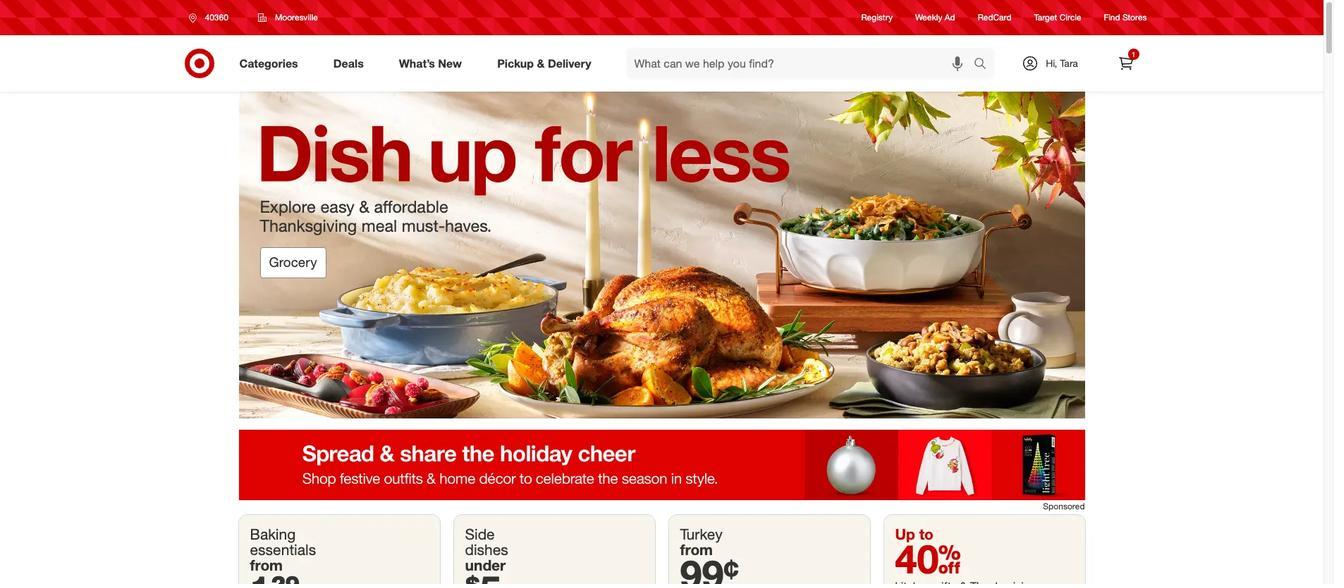 Task type: describe. For each thing, give the bounding box(es) containing it.
hi, tara
[[1046, 57, 1079, 69]]

baking essentials from
[[250, 526, 316, 575]]

deals link
[[322, 48, 382, 79]]

up to
[[896, 526, 934, 544]]

weekly ad
[[916, 12, 956, 23]]

What can we help you find? suggestions appear below search field
[[626, 48, 978, 79]]

40360 button
[[180, 5, 243, 30]]

side
[[465, 526, 495, 544]]

delivery
[[548, 56, 592, 70]]

mooresville
[[275, 12, 318, 23]]

& inside the explore easy & affordable thanksgiving meal must-haves.
[[359, 197, 370, 217]]

to
[[920, 526, 934, 544]]

categories
[[240, 56, 298, 70]]

target
[[1035, 12, 1058, 23]]

find
[[1105, 12, 1121, 23]]

pickup & delivery link
[[486, 48, 609, 79]]

meal
[[362, 216, 397, 236]]

what's new
[[399, 56, 462, 70]]

weekly ad link
[[916, 12, 956, 24]]

target circle
[[1035, 12, 1082, 23]]

stores
[[1123, 12, 1148, 23]]

1
[[1132, 50, 1136, 59]]

redcard
[[978, 12, 1012, 23]]

dish up for less image
[[239, 92, 1085, 419]]

advertisement region
[[239, 430, 1085, 501]]

turkey
[[680, 526, 723, 544]]

dishes
[[465, 541, 509, 560]]

turkey from
[[680, 526, 723, 560]]

tara
[[1061, 57, 1079, 69]]

registry link
[[862, 12, 893, 24]]

40
[[896, 536, 962, 584]]

must-
[[402, 216, 445, 236]]

ad
[[945, 12, 956, 23]]

hi,
[[1046, 57, 1058, 69]]

categories link
[[228, 48, 316, 79]]



Task type: locate. For each thing, give the bounding box(es) containing it.
40360
[[205, 12, 229, 23]]

side dishes under
[[465, 526, 509, 575]]

search button
[[968, 48, 1002, 82]]

deals
[[334, 56, 364, 70]]

find stores
[[1105, 12, 1148, 23]]

0 horizontal spatial from
[[250, 557, 283, 575]]

1 link
[[1111, 48, 1142, 79]]

redcard link
[[978, 12, 1012, 24]]

sponsored
[[1044, 502, 1085, 512]]

0 vertical spatial &
[[537, 56, 545, 70]]

grocery button
[[260, 247, 326, 278]]

affordable
[[374, 197, 449, 217]]

& inside pickup & delivery link
[[537, 56, 545, 70]]

baking
[[250, 526, 296, 544]]

explore easy & affordable thanksgiving meal must-haves.
[[260, 197, 492, 236]]

&
[[537, 56, 545, 70], [359, 197, 370, 217]]

haves.
[[445, 216, 492, 236]]

easy
[[321, 197, 355, 217]]

grocery
[[269, 255, 317, 270]]

essentials
[[250, 541, 316, 560]]

0 horizontal spatial &
[[359, 197, 370, 217]]

from inside the turkey from
[[680, 541, 713, 560]]

target circle link
[[1035, 12, 1082, 24]]

thanksgiving
[[260, 216, 357, 236]]

from inside baking essentials from
[[250, 557, 283, 575]]

up
[[896, 526, 916, 544]]

1 horizontal spatial &
[[537, 56, 545, 70]]

circle
[[1060, 12, 1082, 23]]

search
[[968, 58, 1002, 72]]

registry
[[862, 12, 893, 23]]

from
[[680, 541, 713, 560], [250, 557, 283, 575]]

what's
[[399, 56, 435, 70]]

& right easy
[[359, 197, 370, 217]]

& right pickup
[[537, 56, 545, 70]]

1 horizontal spatial from
[[680, 541, 713, 560]]

new
[[438, 56, 462, 70]]

what's new link
[[387, 48, 480, 79]]

1 vertical spatial &
[[359, 197, 370, 217]]

under
[[465, 557, 506, 575]]

explore
[[260, 197, 316, 217]]

weekly
[[916, 12, 943, 23]]

pickup
[[498, 56, 534, 70]]

mooresville button
[[249, 5, 327, 30]]

find stores link
[[1105, 12, 1148, 24]]

pickup & delivery
[[498, 56, 592, 70]]



Task type: vqa. For each thing, say whether or not it's contained in the screenshot.
40360 at top left
yes



